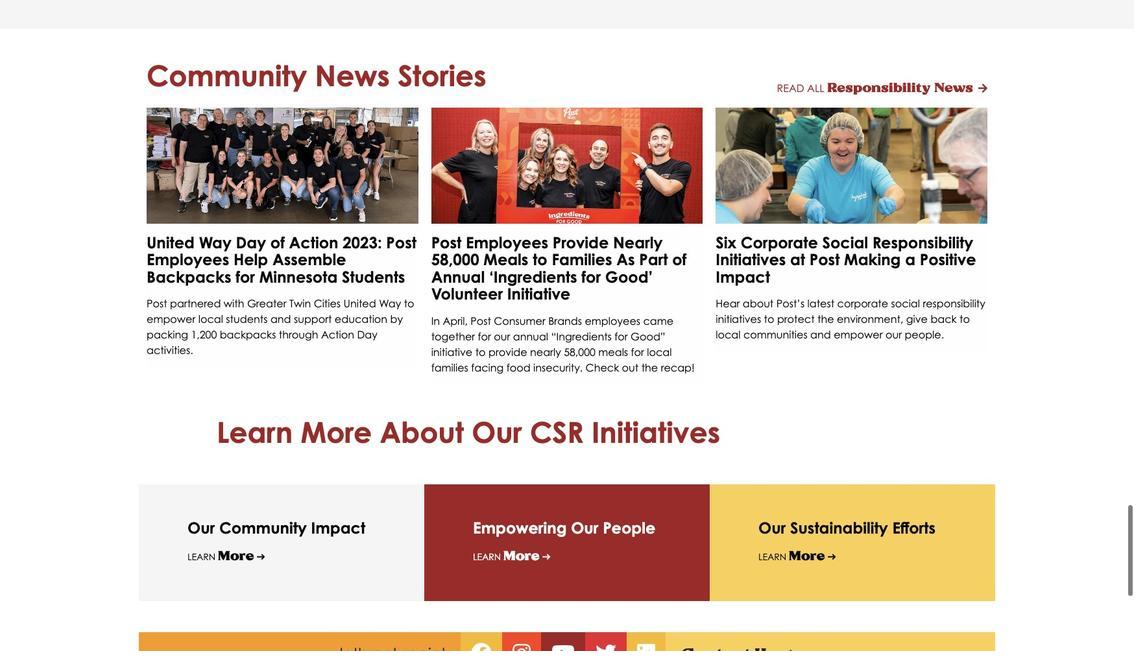 Task type: locate. For each thing, give the bounding box(es) containing it.
learn more down empowering
[[473, 549, 540, 563]]

impact inside six corporate social responsibility initiatives at post making a positive impact
[[716, 267, 770, 287]]

learn more for our sustainability efforts
[[759, 549, 826, 563]]

packing
[[147, 329, 188, 342]]

united inside post partnered with greater twin cities united way to empower local students and support education by packing 1,200 backpacks through action day activities.
[[344, 297, 376, 310]]

58,000 up volunteer
[[431, 250, 479, 270]]

initiatives
[[716, 313, 761, 326]]

to inside post employees provide nearly 58,000 meals to families as part of annual 'ingredients for good' volunteer initiative
[[533, 250, 548, 270]]

1 horizontal spatial empower
[[834, 329, 883, 342]]

backpacks
[[220, 329, 276, 342]]

0 horizontal spatial news
[[315, 59, 390, 93]]

about
[[743, 297, 774, 310]]

employees inside united way day of action 2023: post employees help assemble backpacks for minnesota students
[[147, 250, 229, 270]]

0 horizontal spatial and
[[271, 313, 291, 326]]

learn
[[188, 552, 216, 563], [473, 552, 501, 563], [759, 552, 787, 563]]

0 horizontal spatial long arrow right image
[[257, 554, 265, 563]]

to right meals
[[533, 250, 548, 270]]

responsibility
[[923, 297, 986, 310]]

empower inside post partnered with greater twin cities united way to empower local students and support education by packing 1,200 backpacks through action day activities.
[[147, 313, 196, 326]]

united
[[147, 233, 195, 253], [344, 297, 376, 310]]

responsibility up social
[[873, 233, 974, 253]]

1 horizontal spatial 58,000
[[564, 346, 596, 359]]

through
[[279, 329, 318, 342]]

learn more for our community impact
[[188, 549, 254, 563]]

impact
[[716, 267, 770, 287], [311, 519, 366, 538]]

2 horizontal spatial more
[[789, 549, 826, 563]]

assemble
[[273, 250, 346, 270]]

the down 'latest'
[[818, 313, 835, 326]]

and down greater
[[271, 313, 291, 326]]

of inside post employees provide nearly 58,000 meals to families as part of annual 'ingredients for good' volunteer initiative
[[673, 250, 687, 270]]

of
[[271, 233, 285, 253], [673, 250, 687, 270]]

the
[[818, 313, 835, 326], [642, 361, 658, 374]]

and down protect
[[811, 329, 831, 342]]

2 horizontal spatial local
[[716, 329, 741, 342]]

0 horizontal spatial way
[[199, 233, 232, 253]]

way left the help
[[199, 233, 232, 253]]

more for our
[[504, 549, 540, 563]]

3 learn from the left
[[759, 552, 787, 563]]

1 vertical spatial responsibility
[[873, 233, 974, 253]]

0 vertical spatial the
[[818, 313, 835, 326]]

post inside six corporate social responsibility initiatives at post making a positive impact
[[810, 250, 840, 270]]

action down education
[[321, 329, 354, 342]]

environment,
[[837, 313, 904, 326]]

0 vertical spatial way
[[199, 233, 232, 253]]

our
[[886, 329, 902, 342], [494, 330, 510, 343]]

1 horizontal spatial employees
[[466, 233, 549, 253]]

csr
[[530, 415, 584, 450]]

post up packing
[[147, 297, 167, 310]]

and
[[271, 313, 291, 326], [811, 329, 831, 342]]

employees inside post employees provide nearly 58,000 meals to families as part of annual 'ingredients for good' volunteer initiative
[[466, 233, 549, 253]]

2 more from the left
[[504, 549, 540, 563]]

1 vertical spatial 58,000
[[564, 346, 596, 359]]

our
[[472, 415, 522, 450], [188, 519, 215, 538], [571, 519, 599, 538], [759, 519, 786, 538]]

1 vertical spatial the
[[642, 361, 658, 374]]

local up the 1,200
[[198, 313, 223, 326]]

learn more down sustainability
[[759, 549, 826, 563]]

0 vertical spatial empower
[[147, 313, 196, 326]]

0 horizontal spatial learn more
[[188, 549, 254, 563]]

2 vertical spatial local
[[647, 346, 672, 359]]

education
[[335, 313, 388, 326]]

learn more about our csr initiatives
[[217, 415, 721, 450]]

good'
[[605, 267, 653, 287]]

1 vertical spatial and
[[811, 329, 831, 342]]

long arrow right image for community
[[257, 554, 265, 563]]

responsibility right all at the top right of the page
[[828, 80, 931, 95]]

1 horizontal spatial local
[[647, 346, 672, 359]]

1 horizontal spatial the
[[818, 313, 835, 326]]

facing
[[471, 361, 504, 374]]

0 vertical spatial impact
[[716, 267, 770, 287]]

more left long arrow right image
[[504, 549, 540, 563]]

1 vertical spatial day
[[357, 329, 378, 342]]

1 vertical spatial empower
[[834, 329, 883, 342]]

1 horizontal spatial day
[[357, 329, 378, 342]]

positive
[[920, 250, 977, 270]]

to down students
[[404, 297, 415, 310]]

0 horizontal spatial our
[[494, 330, 510, 343]]

together
[[431, 330, 475, 343]]

0 vertical spatial initiatives
[[716, 250, 786, 270]]

1 vertical spatial way
[[379, 297, 401, 310]]

1 vertical spatial action
[[321, 329, 354, 342]]

news
[[315, 59, 390, 93], [935, 80, 974, 95]]

employees
[[585, 315, 641, 328]]

0 horizontal spatial learn
[[188, 552, 216, 563]]

58,000 inside post employees provide nearly 58,000 meals to families as part of annual 'ingredients for good' volunteer initiative
[[431, 250, 479, 270]]

of right the help
[[271, 233, 285, 253]]

0 horizontal spatial employees
[[147, 250, 229, 270]]

1 horizontal spatial of
[[673, 250, 687, 270]]

for up with
[[236, 267, 255, 287]]

1 horizontal spatial long arrow right image
[[781, 647, 795, 652]]

day inside united way day of action 2023: post employees help assemble backpacks for minnesota students
[[236, 233, 266, 253]]

way
[[199, 233, 232, 253], [379, 297, 401, 310]]

community
[[147, 59, 307, 93], [219, 519, 307, 538]]

2 learn from the left
[[473, 552, 501, 563]]

meals
[[599, 346, 628, 359]]

0 horizontal spatial of
[[271, 233, 285, 253]]

empowering our people
[[473, 519, 656, 538]]

arrow right image
[[979, 84, 988, 94]]

a woman in a post shirt and hairnet scoops material into a container. image
[[716, 108, 988, 224]]

at
[[791, 250, 806, 270]]

our up provide
[[494, 330, 510, 343]]

0 vertical spatial 58,000
[[431, 250, 479, 270]]

0 horizontal spatial local
[[198, 313, 223, 326]]

day
[[236, 233, 266, 253], [357, 329, 378, 342]]

provide
[[553, 233, 609, 253]]

1 horizontal spatial learn more
[[473, 549, 540, 563]]

empower
[[147, 313, 196, 326], [834, 329, 883, 342]]

1 learn more from the left
[[188, 549, 254, 563]]

1 vertical spatial local
[[716, 329, 741, 342]]

learn more
[[188, 549, 254, 563], [473, 549, 540, 563], [759, 549, 826, 563]]

social
[[892, 297, 920, 310]]

way up by
[[379, 297, 401, 310]]

sustainability
[[791, 519, 888, 538]]

day up minnesota
[[236, 233, 266, 253]]

more down our community impact
[[218, 549, 254, 563]]

0 vertical spatial community
[[147, 59, 307, 93]]

post right 2023:
[[386, 233, 417, 253]]

check
[[586, 361, 619, 374]]

our down environment, on the right
[[886, 329, 902, 342]]

0 vertical spatial action
[[289, 233, 338, 253]]

day down education
[[357, 329, 378, 342]]

families
[[552, 250, 612, 270]]

2 horizontal spatial learn
[[759, 552, 787, 563]]

making
[[845, 250, 901, 270]]

0 horizontal spatial united
[[147, 233, 195, 253]]

the inside in april, post consumer brands employees came together for our annual "ingredients for good" initiative to provide nearly 58,000 meals for local families facing food insecurity. check out the recap!
[[642, 361, 658, 374]]

1 horizontal spatial more
[[504, 549, 540, 563]]

1 vertical spatial united
[[344, 297, 376, 310]]

3 more from the left
[[789, 549, 826, 563]]

post employees provide nearly 58,000 meals to families as part of annual 'ingredients for good' volunteer initiative
[[431, 233, 687, 304]]

1 horizontal spatial learn
[[473, 552, 501, 563]]

0 vertical spatial united
[[147, 233, 195, 253]]

1 horizontal spatial united
[[344, 297, 376, 310]]

learn more for empowering our people
[[473, 549, 540, 563]]

empower down environment, on the right
[[834, 329, 883, 342]]

learn for empowering our people
[[473, 552, 501, 563]]

0 horizontal spatial impact
[[311, 519, 366, 538]]

1 horizontal spatial and
[[811, 329, 831, 342]]

58,000 down "ingredients
[[564, 346, 596, 359]]

action up minnesota
[[289, 233, 338, 253]]

0 horizontal spatial empower
[[147, 313, 196, 326]]

part
[[640, 250, 668, 270]]

action
[[289, 233, 338, 253], [321, 329, 354, 342]]

six corporate social responsibility initiatives at post making a positive impact link
[[716, 233, 977, 287]]

1 learn from the left
[[188, 552, 216, 563]]

3 learn more from the left
[[759, 549, 826, 563]]

local
[[198, 313, 223, 326], [716, 329, 741, 342], [647, 346, 672, 359]]

0 vertical spatial day
[[236, 233, 266, 253]]

more
[[218, 549, 254, 563], [504, 549, 540, 563], [789, 549, 826, 563]]

for up meals
[[615, 330, 628, 343]]

1 horizontal spatial impact
[[716, 267, 770, 287]]

post up annual in the top of the page
[[431, 233, 462, 253]]

learn for our community impact
[[188, 552, 216, 563]]

stories
[[398, 59, 487, 93]]

to up facing
[[476, 346, 486, 359]]

nearly
[[613, 233, 663, 253]]

local down initiatives
[[716, 329, 741, 342]]

long arrow right image for sustainability
[[828, 554, 836, 563]]

empower up packing
[[147, 313, 196, 326]]

annual
[[513, 330, 549, 343]]

1 horizontal spatial way
[[379, 297, 401, 310]]

1 more from the left
[[218, 549, 254, 563]]

more down sustainability
[[789, 549, 826, 563]]

0 vertical spatial local
[[198, 313, 223, 326]]

learn more down our community impact
[[188, 549, 254, 563]]

post
[[386, 233, 417, 253], [431, 233, 462, 253], [810, 250, 840, 270], [147, 297, 167, 310], [471, 315, 491, 328]]

employees
[[466, 233, 549, 253], [147, 250, 229, 270]]

0 horizontal spatial 58,000
[[431, 250, 479, 270]]

2 learn more from the left
[[473, 549, 540, 563]]

local down good"
[[647, 346, 672, 359]]

united up the backpacks
[[147, 233, 195, 253]]

0 vertical spatial and
[[271, 313, 291, 326]]

2 horizontal spatial learn more
[[759, 549, 826, 563]]

2 horizontal spatial long arrow right image
[[828, 554, 836, 563]]

post inside united way day of action 2023: post employees help assemble backpacks for minnesota students
[[386, 233, 417, 253]]

to down responsibility
[[960, 313, 970, 326]]

post right april,
[[471, 315, 491, 328]]

six
[[716, 233, 737, 253]]

more for community
[[218, 549, 254, 563]]

employees up partnered
[[147, 250, 229, 270]]

linkedin image
[[637, 647, 656, 652]]

0 horizontal spatial the
[[642, 361, 658, 374]]

post right at
[[810, 250, 840, 270]]

the right out
[[642, 361, 658, 374]]

in
[[431, 315, 440, 328]]

empowering
[[473, 519, 567, 538]]

of right part
[[673, 250, 687, 270]]

long arrow right image
[[257, 554, 265, 563], [828, 554, 836, 563], [781, 647, 795, 652]]

and inside hear about post's latest corporate social responsibility initiatives to protect the environment, give back to local communities and empower our people.
[[811, 329, 831, 342]]

united up education
[[344, 297, 376, 310]]

local inside hear about post's latest corporate social responsibility initiatives to protect the environment, give back to local communities and empower our people.
[[716, 329, 741, 342]]

1 horizontal spatial our
[[886, 329, 902, 342]]

post employees pose for a photo during ingredients for good volunteer event image
[[431, 108, 703, 224]]

0 horizontal spatial day
[[236, 233, 266, 253]]

to
[[533, 250, 548, 270], [404, 297, 415, 310], [764, 313, 775, 326], [960, 313, 970, 326], [476, 346, 486, 359]]

back
[[931, 313, 957, 326]]

for down provide
[[582, 267, 601, 287]]

to up communities
[[764, 313, 775, 326]]

employees up 'ingredients in the top of the page
[[466, 233, 549, 253]]

volunteer
[[431, 284, 503, 304]]

for up provide
[[478, 330, 491, 343]]

0 horizontal spatial more
[[218, 549, 254, 563]]



Task type: vqa. For each thing, say whether or not it's contained in the screenshot.
search box containing Search
no



Task type: describe. For each thing, give the bounding box(es) containing it.
out
[[622, 361, 639, 374]]

annual
[[431, 267, 485, 287]]

action inside post partnered with greater twin cities united way to empower local students and support education by packing 1,200 backpacks through action day activities.
[[321, 329, 354, 342]]

initiative
[[507, 284, 571, 304]]

responsibility inside six corporate social responsibility initiatives at post making a positive impact
[[873, 233, 974, 253]]

our inside in april, post consumer brands employees came together for our annual "ingredients for good" initiative to provide nearly 58,000 meals for local families facing food insecurity. check out the recap!
[[494, 330, 510, 343]]

recap!
[[661, 361, 695, 374]]

our community impact
[[188, 519, 366, 538]]

1 horizontal spatial news
[[935, 80, 974, 95]]

partnered
[[170, 297, 221, 310]]

april,
[[443, 315, 468, 328]]

students
[[342, 267, 405, 287]]

post inside in april, post consumer brands employees came together for our annual "ingredients for good" initiative to provide nearly 58,000 meals for local families facing food insecurity. check out the recap!
[[471, 315, 491, 328]]

provide
[[489, 346, 527, 359]]

"ingredients
[[551, 330, 612, 343]]

learn for our sustainability efforts
[[759, 552, 787, 563]]

people
[[603, 519, 656, 538]]

58,000 inside in april, post consumer brands employees came together for our annual "ingredients for good" initiative to provide nearly 58,000 meals for local families facing food insecurity. check out the recap!
[[564, 346, 596, 359]]

long arrow right image
[[543, 554, 551, 563]]

families
[[431, 361, 469, 374]]

support
[[294, 313, 332, 326]]

post inside post employees provide nearly 58,000 meals to families as part of annual 'ingredients for good' volunteer initiative
[[431, 233, 462, 253]]

united way day of action 2023: post employees help assemble backpacks for minnesota students link
[[147, 233, 417, 287]]

with
[[224, 297, 244, 310]]

1 vertical spatial impact
[[311, 519, 366, 538]]

1 vertical spatial community
[[219, 519, 307, 538]]

post's
[[777, 297, 805, 310]]

united inside united way day of action 2023: post employees help assemble backpacks for minnesota students
[[147, 233, 195, 253]]

day inside post partnered with greater twin cities united way to empower local students and support education by packing 1,200 backpacks through action day activities.
[[357, 329, 378, 342]]

the inside hear about post's latest corporate social responsibility initiatives to protect the environment, give back to local communities and empower our people.
[[818, 313, 835, 326]]

hear
[[716, 297, 740, 310]]

more for sustainability
[[789, 549, 826, 563]]

to inside in april, post consumer brands employees came together for our annual "ingredients for good" initiative to provide nearly 58,000 meals for local families facing food insecurity. check out the recap!
[[476, 346, 486, 359]]

activities.
[[147, 344, 193, 357]]

local inside in april, post consumer brands employees came together for our annual "ingredients for good" initiative to provide nearly 58,000 meals for local families facing food insecurity. check out the recap!
[[647, 346, 672, 359]]

way inside post partnered with greater twin cities united way to empower local students and support education by packing 1,200 backpacks through action day activities.
[[379, 297, 401, 310]]

more
[[301, 415, 372, 450]]

brands
[[549, 315, 582, 328]]

protect
[[778, 313, 815, 326]]

for up out
[[631, 346, 644, 359]]

post employees provide nearly 58,000 meals to families as part of annual 'ingredients for good' volunteer initiative link
[[431, 233, 687, 304]]

empower inside hear about post's latest corporate social responsibility initiatives to protect the environment, give back to local communities and empower our people.
[[834, 329, 883, 342]]

efforts
[[893, 519, 936, 538]]

2023:
[[343, 233, 382, 253]]

corporate
[[838, 297, 889, 310]]

1,200
[[191, 329, 217, 342]]

for inside post employees provide nearly 58,000 meals to families as part of annual 'ingredients for good' volunteer initiative
[[582, 267, 601, 287]]

local inside post partnered with greater twin cities united way to empower local students and support education by packing 1,200 backpacks through action day activities.
[[198, 313, 223, 326]]

hear about post's latest corporate social responsibility initiatives to protect the environment, give back to local communities and empower our people.
[[716, 297, 986, 342]]

for inside united way day of action 2023: post employees help assemble backpacks for minnesota students
[[236, 267, 255, 287]]

post partnered with greater twin cities united way to empower local students and support education by packing 1,200 backpacks through action day activities.
[[147, 297, 415, 357]]

students
[[226, 313, 268, 326]]

initiatives inside six corporate social responsibility initiatives at post making a positive impact
[[716, 250, 786, 270]]

came
[[644, 315, 674, 328]]

greater
[[247, 297, 287, 310]]

social
[[823, 233, 869, 253]]

our sustainability efforts
[[759, 519, 936, 538]]

twin
[[290, 297, 311, 310]]

as
[[617, 250, 635, 270]]

six corporate social responsibility initiatives at post making a positive impact
[[716, 233, 977, 287]]

instagram image
[[513, 647, 531, 652]]

to inside post partnered with greater twin cities united way to empower local students and support education by packing 1,200 backpacks through action day activities.
[[404, 297, 415, 310]]

a
[[906, 250, 916, 270]]

learn
[[217, 415, 293, 450]]

minnesota
[[259, 267, 338, 287]]

read
[[777, 82, 805, 95]]

united way day of action 2023: post employees help assemble backpacks for minnesota students
[[147, 233, 417, 287]]

corporate
[[741, 233, 818, 253]]

nearly
[[530, 346, 561, 359]]

meals
[[484, 250, 529, 270]]

of inside united way day of action 2023: post employees help assemble backpacks for minnesota students
[[271, 233, 285, 253]]

help
[[234, 250, 268, 270]]

latest
[[808, 297, 835, 310]]

communities
[[744, 329, 808, 342]]

'ingredients
[[489, 267, 577, 287]]

post inside post partnered with greater twin cities united way to empower local students and support education by packing 1,200 backpacks through action day activities.
[[147, 297, 167, 310]]

in april, post consumer brands employees came together for our annual "ingredients for good" initiative to provide nearly 58,000 meals for local families facing food insecurity. check out the recap!
[[431, 315, 695, 374]]

our inside hear about post's latest corporate social responsibility initiatives to protect the environment, give back to local communities and empower our people.
[[886, 329, 902, 342]]

good"
[[631, 330, 666, 343]]

backpacks
[[147, 267, 231, 287]]

a group of post employees pose for a photo. image
[[147, 108, 418, 224]]

0 vertical spatial responsibility
[[828, 80, 931, 95]]

about
[[380, 415, 464, 450]]

food
[[507, 361, 531, 374]]

people.
[[905, 329, 945, 342]]

all
[[808, 82, 825, 95]]

read all responsibility news
[[777, 80, 974, 95]]

by
[[390, 313, 403, 326]]

action inside united way day of action 2023: post employees help assemble backpacks for minnesota students
[[289, 233, 338, 253]]

and inside post partnered with greater twin cities united way to empower local students and support education by packing 1,200 backpacks through action day activities.
[[271, 313, 291, 326]]

way inside united way day of action 2023: post employees help assemble backpacks for minnesota students
[[199, 233, 232, 253]]

cities
[[314, 297, 341, 310]]

insecurity.
[[534, 361, 583, 374]]

give
[[907, 313, 928, 326]]

consumer
[[494, 315, 546, 328]]

1 vertical spatial initiatives
[[592, 415, 721, 450]]

community news stories
[[147, 59, 487, 93]]

initiative
[[431, 346, 473, 359]]



